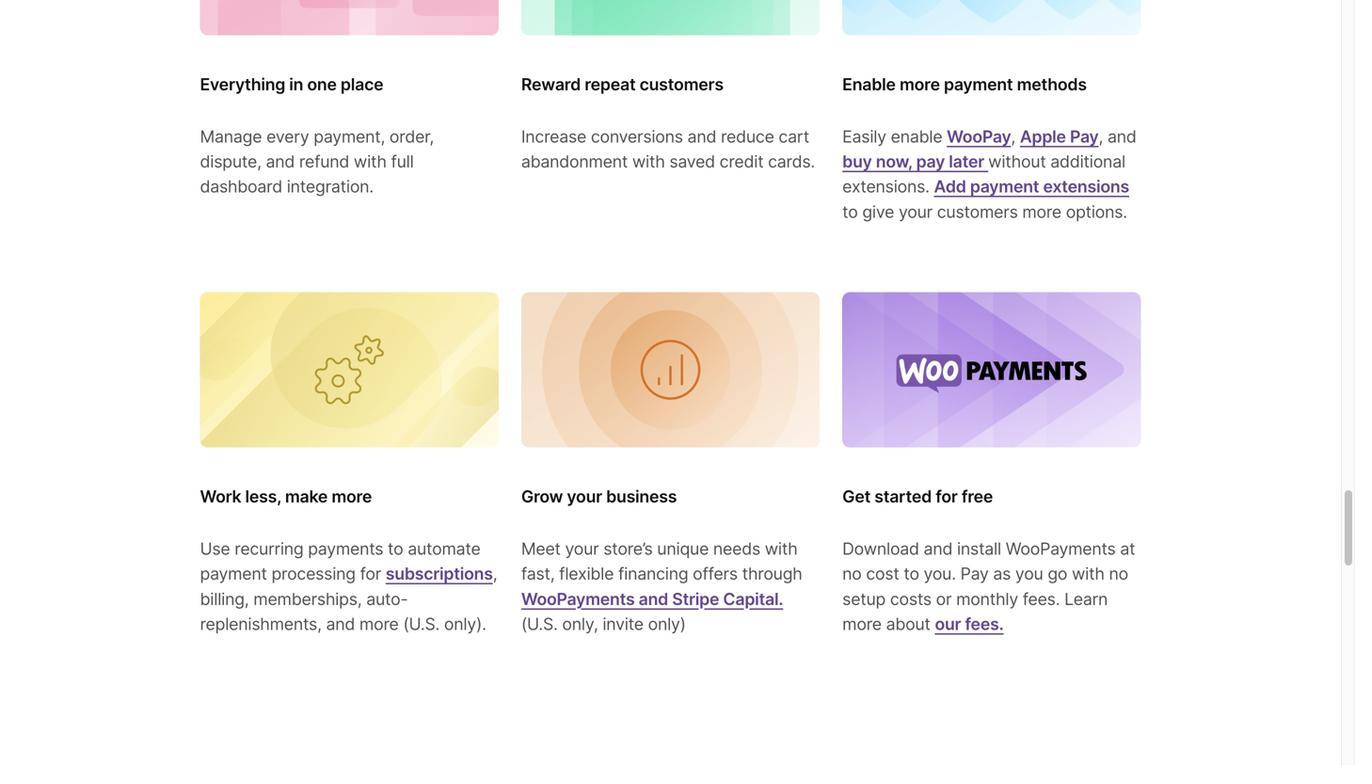 Task type: locate. For each thing, give the bounding box(es) containing it.
manage every payment, order, dispute, and refund with full dashboard integration.
[[200, 127, 434, 197]]

our fees. link
[[935, 614, 1004, 634]]

, inside , billing, memberships, auto- replenishments, and more (u.s. only).
[[493, 564, 497, 584]]

2 no from the left
[[1109, 564, 1129, 584]]

1 vertical spatial to
[[388, 539, 403, 559]]

with left full
[[354, 152, 387, 172]]

customers down 'add'
[[937, 202, 1018, 222]]

pay
[[917, 152, 945, 172]]

1 vertical spatial payment
[[970, 177, 1040, 197]]

and down financing
[[639, 589, 668, 609]]

processing
[[272, 564, 356, 584]]

0 horizontal spatial no
[[843, 564, 862, 584]]

1 vertical spatial fees.
[[965, 614, 1004, 634]]

make
[[285, 487, 328, 507]]

free
[[962, 487, 993, 507]]

get
[[843, 487, 871, 507]]

to left give
[[843, 202, 858, 222]]

only)
[[648, 614, 686, 634]]

, left fast,
[[493, 564, 497, 584]]

0 vertical spatial woopayments
[[1006, 539, 1116, 559]]

1 horizontal spatial to
[[843, 202, 858, 222]]

2 vertical spatial to
[[904, 564, 920, 584]]

and
[[688, 127, 717, 147], [1108, 127, 1137, 147], [266, 152, 295, 172], [924, 539, 953, 559], [639, 589, 668, 609], [326, 614, 355, 634]]

and inside meet your store's unique needs with fast, flexible financing offers through woopayments and stripe capital. (u.s. only, invite only)
[[639, 589, 668, 609]]

1 vertical spatial customers
[[937, 202, 1018, 222]]

increase conversions and reduce cart abandonment with saved credit cards.
[[521, 127, 815, 172]]

and inside manage every payment, order, dispute, and refund with full dashboard integration.
[[266, 152, 295, 172]]

fees. down you
[[1023, 589, 1060, 609]]

woopayments inside meet your store's unique needs with fast, flexible financing offers through woopayments and stripe capital. (u.s. only, invite only)
[[521, 589, 635, 609]]

for left free
[[936, 487, 958, 507]]

pay down install
[[961, 564, 989, 584]]

or
[[936, 589, 952, 609]]

1 vertical spatial pay
[[961, 564, 989, 584]]

to left automate
[[388, 539, 403, 559]]

0 vertical spatial fees.
[[1023, 589, 1060, 609]]

payment up billing,
[[200, 564, 267, 584]]

more down add payment extensions link
[[1023, 202, 1062, 222]]

woopayments
[[1006, 539, 1116, 559], [521, 589, 635, 609]]

monthly
[[957, 589, 1019, 609]]

use
[[200, 539, 230, 559]]

give
[[863, 202, 895, 222]]

use recurring payments to automate payment processing for
[[200, 539, 481, 584]]

0 horizontal spatial pay
[[961, 564, 989, 584]]

0 vertical spatial payment
[[944, 74, 1013, 95]]

1 horizontal spatial no
[[1109, 564, 1129, 584]]

0 horizontal spatial customers
[[640, 74, 724, 95]]

,
[[1011, 127, 1016, 147], [1099, 127, 1104, 147], [493, 564, 497, 584]]

ods
[[1058, 74, 1087, 95]]

your inside meet your store's unique needs with fast, flexible financing offers through woopayments and stripe capital. (u.s. only, invite only)
[[565, 539, 599, 559]]

with up through
[[765, 539, 798, 559]]

customers up increase conversions and reduce cart abandonment with saved credit cards.
[[640, 74, 724, 95]]

0 horizontal spatial ,
[[493, 564, 497, 584]]

and up saved
[[688, 127, 717, 147]]

repeat
[[585, 74, 636, 95]]

cards.
[[768, 152, 815, 172]]

order,
[[390, 127, 434, 147]]

with
[[354, 152, 387, 172], [632, 152, 665, 172], [765, 539, 798, 559], [1072, 564, 1105, 584]]

your right 'grow'
[[567, 487, 602, 507]]

0 vertical spatial your
[[899, 202, 933, 222]]

reduce
[[721, 127, 774, 147]]

credit
[[720, 152, 764, 172]]

and inside increase conversions and reduce cart abandonment with saved credit cards.
[[688, 127, 717, 147]]

with up learn
[[1072, 564, 1105, 584]]

0 horizontal spatial woopayments
[[521, 589, 635, 609]]

pay
[[1070, 127, 1099, 147], [961, 564, 989, 584]]

meet your store's unique needs with fast, flexible financing offers through woopayments and stripe capital. (u.s. only, invite only)
[[521, 539, 803, 634]]

more right enable
[[900, 74, 940, 95]]

full
[[391, 152, 414, 172]]

everything in one place
[[200, 74, 383, 95]]

and down memberships,
[[326, 614, 355, 634]]

payment up the woopay link
[[944, 74, 1013, 95]]

and up dashboard integration.
[[266, 152, 295, 172]]

easily enable woopay , apple pay , and buy now, pay later
[[843, 127, 1137, 172]]

meth
[[1017, 74, 1058, 95]]

your up flexible
[[565, 539, 599, 559]]

fees.
[[1023, 589, 1060, 609], [965, 614, 1004, 634]]

stripe
[[672, 589, 720, 609]]

0 vertical spatial pay
[[1070, 127, 1099, 147]]

0 vertical spatial customers
[[640, 74, 724, 95]]

1 horizontal spatial pay
[[1070, 127, 1099, 147]]

dashboard integration.
[[200, 177, 374, 197]]

without
[[989, 152, 1046, 172]]

and inside download and install woopayments at no cost to you. pay as you go with no setup costs or monthly fees. learn more about
[[924, 539, 953, 559]]

no up the setup at the right of the page
[[843, 564, 862, 584]]

our fees.
[[935, 614, 1004, 634]]

work
[[200, 487, 241, 507]]

2 vertical spatial payment
[[200, 564, 267, 584]]

auto-
[[366, 589, 408, 609]]

pay inside download and install woopayments at no cost to you. pay as you go with no setup costs or monthly fees. learn more about
[[961, 564, 989, 584]]

more inside download and install woopayments at no cost to you. pay as you go with no setup costs or monthly fees. learn more about
[[843, 614, 882, 634]]

costs
[[890, 589, 932, 609]]

with down conversions in the top of the page
[[632, 152, 665, 172]]

1 vertical spatial for
[[360, 564, 381, 584]]

0 vertical spatial for
[[936, 487, 958, 507]]

replenishments,
[[200, 614, 322, 634]]

in
[[289, 74, 303, 95]]

no down at
[[1109, 564, 1129, 584]]

your for store's
[[565, 539, 599, 559]]

for inside use recurring payments to automate payment processing for
[[360, 564, 381, 584]]

1 horizontal spatial fees.
[[1023, 589, 1060, 609]]

woopayments up the only,
[[521, 589, 635, 609]]

pay up additional
[[1070, 127, 1099, 147]]

payment down without at the right top of page
[[970, 177, 1040, 197]]

woopayments and stripe capital. link
[[521, 589, 784, 609]]

to up costs
[[904, 564, 920, 584]]

download and install woopayments at no cost to you. pay as you go with no setup costs or monthly fees. learn more about
[[843, 539, 1136, 634]]

0 horizontal spatial for
[[360, 564, 381, 584]]

1 vertical spatial woopayments
[[521, 589, 635, 609]]

, up without at the right top of page
[[1011, 127, 1016, 147]]

payments
[[308, 539, 383, 559]]

to inside use recurring payments to automate payment processing for
[[388, 539, 403, 559]]

and up "you."
[[924, 539, 953, 559]]

2 horizontal spatial to
[[904, 564, 920, 584]]

invite
[[603, 614, 644, 634]]

and up additional
[[1108, 127, 1137, 147]]

woopay link
[[947, 127, 1011, 147]]

add payment extensions link
[[934, 177, 1130, 197]]

, up additional
[[1099, 127, 1104, 147]]

work less, make more
[[200, 487, 372, 507]]

unique
[[657, 539, 709, 559]]

pay inside easily enable woopay , apple pay , and buy now, pay later
[[1070, 127, 1099, 147]]

1 horizontal spatial customers
[[937, 202, 1018, 222]]

0 horizontal spatial to
[[388, 539, 403, 559]]

refund
[[299, 152, 349, 172]]

for up auto-
[[360, 564, 381, 584]]

fees. down monthly
[[965, 614, 1004, 634]]

woopayments up go
[[1006, 539, 1116, 559]]

options.
[[1066, 202, 1128, 222]]

additional
[[1051, 152, 1126, 172]]

cost
[[866, 564, 900, 584]]

place
[[341, 74, 383, 95]]

for
[[936, 487, 958, 507], [360, 564, 381, 584]]

payment inside use recurring payments to automate payment processing for
[[200, 564, 267, 584]]

your right give
[[899, 202, 933, 222]]

install
[[957, 539, 1002, 559]]

1 vertical spatial your
[[567, 487, 602, 507]]

1 horizontal spatial woopayments
[[1006, 539, 1116, 559]]

easily
[[843, 127, 887, 147]]

0 vertical spatial to
[[843, 202, 858, 222]]

to inside the add payment extensions to give your customers more options.
[[843, 202, 858, 222]]

more down the setup at the right of the page
[[843, 614, 882, 634]]

your inside the add payment extensions to give your customers more options.
[[899, 202, 933, 222]]

and inside , billing, memberships, auto- replenishments, and more (u.s. only).
[[326, 614, 355, 634]]

1 horizontal spatial for
[[936, 487, 958, 507]]

needs
[[714, 539, 761, 559]]

get started for free
[[843, 487, 993, 507]]

payment
[[944, 74, 1013, 95], [970, 177, 1040, 197], [200, 564, 267, 584]]

enable more payment meth ods
[[843, 74, 1087, 95]]

more down auto-
[[360, 614, 399, 634]]

2 vertical spatial your
[[565, 539, 599, 559]]



Task type: describe. For each thing, give the bounding box(es) containing it.
less,
[[245, 487, 281, 507]]

, billing, memberships, auto- replenishments, and more (u.s. only).
[[200, 564, 497, 634]]

billing,
[[200, 589, 249, 609]]

without additional extensions.
[[843, 152, 1126, 197]]

about
[[886, 614, 931, 634]]

everything
[[200, 74, 285, 95]]

abandonment
[[521, 152, 628, 172]]

store's
[[604, 539, 653, 559]]

extensions
[[1043, 177, 1130, 197]]

capital.
[[723, 589, 784, 609]]

buy
[[843, 152, 872, 172]]

recurring
[[235, 539, 304, 559]]

(u.s.
[[521, 614, 558, 634]]

meet
[[521, 539, 561, 559]]

grow
[[521, 487, 563, 507]]

flexible
[[559, 564, 614, 584]]

every
[[266, 127, 309, 147]]

with inside increase conversions and reduce cart abandonment with saved credit cards.
[[632, 152, 665, 172]]

more inside the add payment extensions to give your customers more options.
[[1023, 202, 1062, 222]]

later
[[949, 152, 985, 172]]

and inside easily enable woopay , apple pay , and buy now, pay later
[[1108, 127, 1137, 147]]

financing
[[618, 564, 689, 584]]

you
[[1016, 564, 1044, 584]]

now,
[[876, 152, 913, 172]]

cart
[[779, 127, 810, 147]]

woopayments inside download and install woopayments at no cost to you. pay as you go with no setup costs or monthly fees. learn more about
[[1006, 539, 1116, 559]]

subscriptions link
[[386, 564, 493, 584]]

0 horizontal spatial fees.
[[965, 614, 1004, 634]]

one
[[307, 74, 337, 95]]

business
[[606, 487, 677, 507]]

started
[[875, 487, 932, 507]]

offers
[[693, 564, 738, 584]]

buy now, pay later link
[[843, 152, 989, 172]]

to for automate
[[388, 539, 403, 559]]

setup
[[843, 589, 886, 609]]

you.
[[924, 564, 956, 584]]

as
[[994, 564, 1011, 584]]

increase
[[521, 127, 587, 147]]

with inside meet your store's unique needs with fast, flexible financing offers through woopayments and stripe capital. (u.s. only, invite only)
[[765, 539, 798, 559]]

at
[[1121, 539, 1136, 559]]

your for business
[[567, 487, 602, 507]]

memberships,
[[253, 589, 362, 609]]

payment,
[[314, 127, 385, 147]]

1 no from the left
[[843, 564, 862, 584]]

reward repeat customers
[[521, 74, 724, 95]]

to for give
[[843, 202, 858, 222]]

fast,
[[521, 564, 555, 584]]

more inside , billing, memberships, auto- replenishments, and more (u.s. only).
[[360, 614, 399, 634]]

manage
[[200, 127, 262, 147]]

dispute,
[[200, 152, 262, 172]]

2 horizontal spatial ,
[[1099, 127, 1104, 147]]

automate
[[408, 539, 481, 559]]

add
[[934, 177, 967, 197]]

apple
[[1020, 127, 1066, 147]]

only,
[[562, 614, 598, 634]]

our
[[935, 614, 961, 634]]

fees. inside download and install woopayments at no cost to you. pay as you go with no setup costs or monthly fees. learn more about
[[1023, 589, 1060, 609]]

with inside download and install woopayments at no cost to you. pay as you go with no setup costs or monthly fees. learn more about
[[1072, 564, 1105, 584]]

payment inside the add payment extensions to give your customers more options.
[[970, 177, 1040, 197]]

extensions.
[[843, 177, 930, 197]]

more right make
[[332, 487, 372, 507]]

download
[[843, 539, 920, 559]]

saved
[[670, 152, 715, 172]]

reward
[[521, 74, 581, 95]]

through
[[742, 564, 803, 584]]

customers inside the add payment extensions to give your customers more options.
[[937, 202, 1018, 222]]

go
[[1048, 564, 1068, 584]]

(u.s. only).
[[403, 614, 487, 634]]

with inside manage every payment, order, dispute, and refund with full dashboard integration.
[[354, 152, 387, 172]]

add payment extensions to give your customers more options.
[[843, 177, 1130, 222]]

woopay
[[947, 127, 1011, 147]]

enable
[[843, 74, 896, 95]]

to inside download and install woopayments at no cost to you. pay as you go with no setup costs or monthly fees. learn more about
[[904, 564, 920, 584]]

enable
[[891, 127, 943, 147]]

subscriptions
[[386, 564, 493, 584]]

1 horizontal spatial ,
[[1011, 127, 1016, 147]]



Task type: vqa. For each thing, say whether or not it's contained in the screenshot.
Product Icon
no



